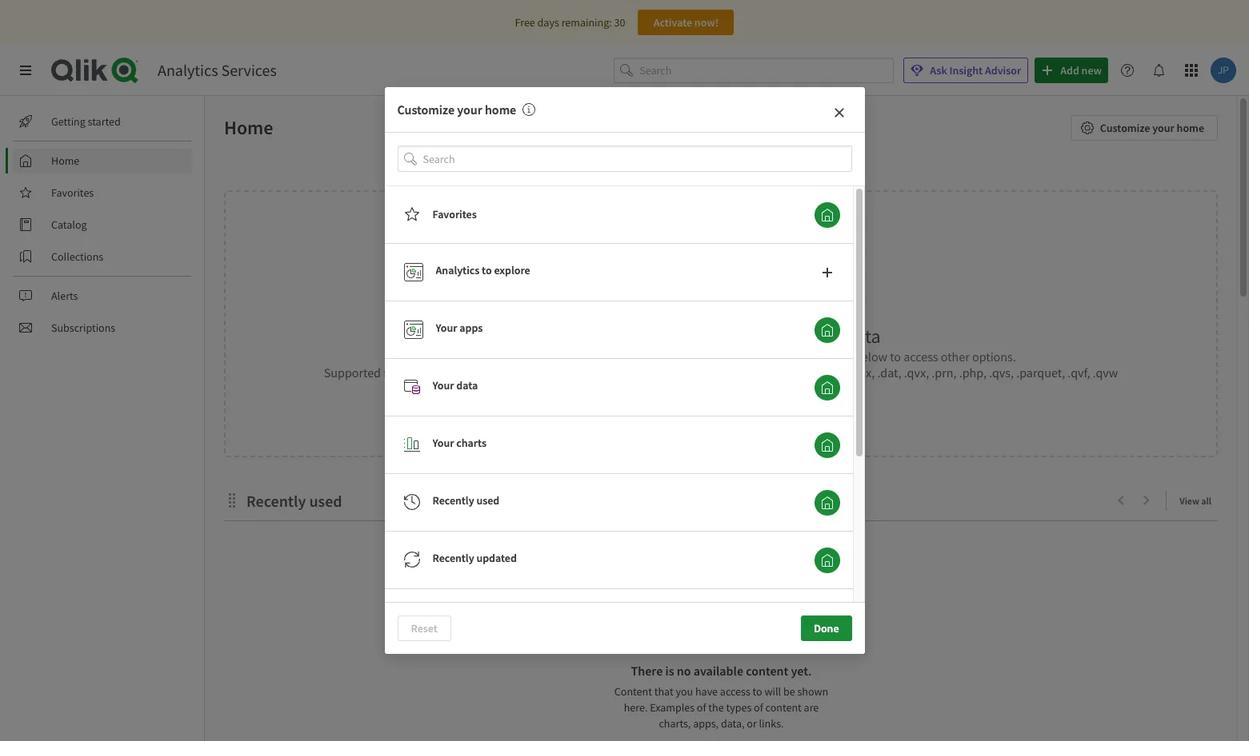Task type: locate. For each thing, give the bounding box(es) containing it.
access up types
[[720, 685, 750, 700]]

.xml,
[[579, 365, 605, 381]]

1 horizontal spatial started
[[447, 349, 485, 365]]

0 vertical spatial favorites
[[51, 186, 94, 200]]

Favorites button
[[814, 202, 840, 228]]

.html,
[[762, 365, 793, 381]]

.kml,
[[827, 365, 853, 381]]

started right getting
[[88, 114, 121, 129]]

1 horizontal spatial home
[[1177, 121, 1204, 135]]

.fix,
[[856, 365, 875, 381]]

customize inside button
[[1100, 121, 1150, 135]]

access
[[904, 349, 938, 365], [720, 685, 750, 700]]

content
[[614, 685, 652, 700]]

or left click at the right top of page
[[814, 349, 825, 365]]

below
[[855, 349, 887, 365]]

1 vertical spatial analytics
[[436, 263, 480, 278]]

0 horizontal spatial home
[[485, 102, 516, 118]]

1 horizontal spatial access
[[904, 349, 938, 365]]

1 vertical spatial favorites
[[433, 207, 477, 222]]

your for your charts
[[433, 436, 454, 451]]

0 vertical spatial started
[[88, 114, 121, 129]]

move collection image
[[224, 493, 240, 509]]

recently used
[[246, 491, 342, 511], [433, 494, 500, 508]]

now!
[[694, 15, 719, 30]]

recently used inside main content
[[246, 491, 342, 511]]

.log,
[[736, 365, 759, 381]]

file
[[663, 349, 679, 365], [383, 365, 400, 381]]

0 horizontal spatial or
[[747, 717, 757, 732]]

free
[[515, 15, 535, 30]]

1 horizontal spatial your
[[805, 324, 841, 349]]

data right a
[[636, 349, 660, 365]]

0 vertical spatial access
[[904, 349, 938, 365]]

are
[[804, 701, 819, 716]]

your down get
[[433, 379, 454, 393]]

1 horizontal spatial analytics
[[436, 263, 480, 278]]

options.
[[972, 349, 1016, 365]]

your inside button
[[1153, 121, 1175, 135]]

your
[[457, 102, 482, 118], [1153, 121, 1175, 135], [805, 324, 841, 349]]

data
[[845, 324, 881, 349], [636, 349, 660, 365], [456, 379, 478, 393]]

analytics inside customize your home dialog
[[436, 263, 480, 278]]

started left by
[[447, 349, 485, 365]]

analytics
[[158, 60, 218, 80], [436, 263, 480, 278]]

days
[[537, 15, 559, 30]]

insight
[[949, 63, 983, 78]]

2 vertical spatial your
[[433, 436, 454, 451]]

view all
[[1180, 495, 1212, 507]]

activate now!
[[653, 15, 719, 30]]

1 vertical spatial customize
[[1100, 121, 1150, 135]]

0 vertical spatial content
[[746, 664, 789, 680]]

apps
[[460, 321, 483, 335]]

1 horizontal spatial data
[[636, 349, 660, 365]]

to inside there is no available content yet. content that you have access to will be shown here. examples of the types of content are charts, apps, data, or links.
[[753, 685, 762, 700]]

dragging
[[503, 349, 550, 365]]

started inside drop files anywhere to upload your data get started by dragging and dropping a data file anywhere on this screen or click below to access other options. supported file types: .qvd, .xlsx, .xls, .xlw, .xlsm, .xml, .csv, .txt, .tab, .qvo, .skv, .log, .html, .htm, .kml, .fix, .dat, .qvx, .prn, .php, .qvs, .parquet, .qvf, .qvw
[[447, 349, 485, 365]]

analytics left services
[[158, 60, 218, 80]]

you
[[676, 685, 693, 700]]

home link
[[13, 148, 192, 174]]

.xlsm,
[[545, 365, 577, 381]]

1 vertical spatial started
[[447, 349, 485, 365]]

your left apps
[[436, 321, 457, 335]]

main content
[[198, 96, 1249, 742]]

access inside there is no available content yet. content that you have access to will be shown here. examples of the types of content are charts, apps, data, or links.
[[720, 685, 750, 700]]

0 horizontal spatial started
[[88, 114, 121, 129]]

searchbar element
[[614, 57, 894, 83]]

0 horizontal spatial data
[[456, 379, 478, 393]]

1 vertical spatial your
[[1153, 121, 1175, 135]]

of right types
[[754, 701, 763, 716]]

1 vertical spatial your
[[433, 379, 454, 393]]

analytics services
[[158, 60, 277, 80]]

view all link
[[1180, 491, 1218, 511]]

here.
[[624, 701, 648, 716]]

recently used down charts
[[433, 494, 500, 508]]

2 vertical spatial your
[[805, 324, 841, 349]]

0 horizontal spatial customize
[[397, 102, 455, 118]]

1 vertical spatial home
[[51, 154, 79, 168]]

recently down your charts
[[433, 494, 474, 508]]

home
[[485, 102, 516, 118], [1177, 121, 1204, 135]]

1 vertical spatial home
[[1177, 121, 1204, 135]]

subscriptions link
[[13, 315, 192, 341]]

done
[[814, 622, 839, 636]]

alerts link
[[13, 283, 192, 309]]

of left the
[[697, 701, 706, 716]]

1 horizontal spatial used
[[476, 494, 500, 508]]

2 of from the left
[[754, 701, 763, 716]]

getting started link
[[13, 109, 192, 134]]

1 horizontal spatial customize your home
[[1100, 121, 1204, 135]]

recently for recently updated button at the bottom
[[433, 551, 474, 566]]

to left explore
[[482, 263, 492, 278]]

favorites up catalog
[[51, 186, 94, 200]]

1 horizontal spatial customize
[[1100, 121, 1150, 135]]

examples
[[650, 701, 695, 716]]

0 horizontal spatial used
[[309, 491, 342, 511]]

.xlw,
[[519, 365, 543, 381]]

home down services
[[224, 115, 273, 140]]

1 horizontal spatial of
[[754, 701, 763, 716]]

or
[[814, 349, 825, 365], [747, 717, 757, 732]]

content up will
[[746, 664, 789, 680]]

access inside drop files anywhere to upload your data get started by dragging and dropping a data file anywhere on this screen or click below to access other options. supported file types: .qvd, .xlsx, .xls, .xlw, .xlsm, .xml, .csv, .txt, .tab, .qvo, .skv, .log, .html, .htm, .kml, .fix, .dat, .qvx, .prn, .php, .qvs, .parquet, .qvf, .qvw
[[904, 349, 938, 365]]

to
[[482, 263, 492, 278], [724, 324, 740, 349], [890, 349, 901, 365], [753, 685, 762, 700]]

1 horizontal spatial recently used
[[433, 494, 500, 508]]

recently for recently used button on the bottom right
[[433, 494, 474, 508]]

recently left "updated"
[[433, 551, 474, 566]]

there
[[631, 664, 663, 680]]

0 vertical spatial your
[[457, 102, 482, 118]]

collections link
[[13, 244, 192, 270]]

your
[[436, 321, 457, 335], [433, 379, 454, 393], [433, 436, 454, 451]]

0 horizontal spatial analytics
[[158, 60, 218, 80]]

content
[[746, 664, 789, 680], [765, 701, 802, 716]]

customize your home
[[397, 102, 516, 118], [1100, 121, 1204, 135]]

1 horizontal spatial or
[[814, 349, 825, 365]]

close image
[[833, 107, 845, 120]]

catalog
[[51, 218, 87, 232]]

favorites
[[51, 186, 94, 200], [433, 207, 477, 222]]

or inside there is no available content yet. content that you have access to will be shown here. examples of the types of content are charts, apps, data, or links.
[[747, 717, 757, 732]]

0 horizontal spatial recently used
[[246, 491, 342, 511]]

0 vertical spatial customize your home
[[397, 102, 516, 118]]

your inside dialog
[[457, 102, 482, 118]]

1 vertical spatial or
[[747, 717, 757, 732]]

recently used right move collection icon on the left
[[246, 491, 342, 511]]

getting started
[[51, 114, 121, 129]]

content down be in the bottom of the page
[[765, 701, 802, 716]]

Analytics to explore button
[[814, 260, 840, 285]]

ask
[[930, 63, 947, 78]]

0 horizontal spatial your
[[457, 102, 482, 118]]

data right your apps button
[[845, 324, 881, 349]]

your left charts
[[433, 436, 454, 451]]

analytics to explore
[[436, 263, 530, 278]]

your for your data
[[433, 379, 454, 393]]

Recently updated button
[[814, 548, 840, 573]]

favorites up the analytics to explore
[[433, 207, 477, 222]]

home inside home link
[[51, 154, 79, 168]]

0 horizontal spatial access
[[720, 685, 750, 700]]

1 vertical spatial customize your home
[[1100, 121, 1204, 135]]

or right data,
[[747, 717, 757, 732]]

get
[[426, 349, 444, 365]]

your apps
[[436, 321, 483, 335]]

available
[[694, 664, 743, 680]]

home down getting
[[51, 154, 79, 168]]

dropping
[[576, 349, 625, 365]]

0 vertical spatial customize
[[397, 102, 455, 118]]

0 horizontal spatial favorites
[[51, 186, 94, 200]]

0 vertical spatial your
[[436, 321, 457, 335]]

1 horizontal spatial favorites
[[433, 207, 477, 222]]

customize inside dialog
[[397, 102, 455, 118]]

2 horizontal spatial your
[[1153, 121, 1175, 135]]

to left will
[[753, 685, 762, 700]]

favorites link
[[13, 180, 192, 206]]

file left the 'types:'
[[383, 365, 400, 381]]

recently right move collection icon on the left
[[246, 491, 306, 511]]

0 horizontal spatial customize your home
[[397, 102, 516, 118]]

30
[[614, 15, 625, 30]]

Search text field
[[640, 57, 894, 83]]

Your charts button
[[814, 433, 840, 458]]

1 vertical spatial access
[[720, 685, 750, 700]]

0 vertical spatial home
[[485, 102, 516, 118]]

and
[[553, 349, 573, 365]]

access left other
[[904, 349, 938, 365]]

2 horizontal spatial data
[[845, 324, 881, 349]]

charts
[[456, 436, 487, 451]]

screen
[[776, 349, 811, 365]]

started
[[88, 114, 121, 129], [447, 349, 485, 365]]

.qvx,
[[904, 365, 929, 381]]

0 vertical spatial home
[[224, 115, 273, 140]]

data left the .xls,
[[456, 379, 478, 393]]

of
[[697, 701, 706, 716], [754, 701, 763, 716]]

all
[[1201, 495, 1212, 507]]

0 vertical spatial analytics
[[158, 60, 218, 80]]

analytics left explore
[[436, 263, 480, 278]]

file left .qvo,
[[663, 349, 679, 365]]

favorites inside customize your home dialog
[[433, 207, 477, 222]]

0 horizontal spatial home
[[51, 154, 79, 168]]

services
[[221, 60, 277, 80]]

home
[[224, 115, 273, 140], [51, 154, 79, 168]]

0 vertical spatial or
[[814, 349, 825, 365]]

0 horizontal spatial of
[[697, 701, 706, 716]]

on
[[737, 349, 751, 365]]

this
[[754, 349, 773, 365]]



Task type: vqa. For each thing, say whether or not it's contained in the screenshot.
notified
no



Task type: describe. For each thing, give the bounding box(es) containing it.
.qvw
[[1093, 365, 1118, 381]]

a
[[627, 349, 634, 365]]

drop
[[561, 324, 601, 349]]

Search text field
[[423, 146, 852, 172]]

analytics services element
[[158, 60, 277, 80]]

or inside drop files anywhere to upload your data get started by dragging and dropping a data file anywhere on this screen or click below to access other options. supported file types: .qvd, .xlsx, .xls, .xlw, .xlsm, .xml, .csv, .txt, .tab, .qvo, .skv, .log, .html, .htm, .kml, .fix, .dat, .qvx, .prn, .php, .qvs, .parquet, .qvf, .qvw
[[814, 349, 825, 365]]

close sidebar menu image
[[19, 64, 32, 77]]

other
[[941, 349, 970, 365]]

remaining:
[[561, 15, 612, 30]]

main content containing home
[[198, 96, 1249, 742]]

.skv,
[[710, 365, 734, 381]]

is
[[665, 664, 674, 680]]

catalog link
[[13, 212, 192, 238]]

ask insight advisor button
[[904, 58, 1028, 83]]

Your data button
[[814, 375, 840, 401]]

anywhere left on
[[682, 349, 735, 365]]

.prn,
[[932, 365, 957, 381]]

your inside drop files anywhere to upload your data get started by dragging and dropping a data file anywhere on this screen or click below to access other options. supported file types: .qvd, .xlsx, .xls, .xlw, .xlsm, .xml, .csv, .txt, .tab, .qvo, .skv, .log, .html, .htm, .kml, .fix, .dat, .qvx, .prn, .php, .qvs, .parquet, .qvf, .qvw
[[805, 324, 841, 349]]

subscriptions
[[51, 321, 115, 335]]

home inside dialog
[[485, 102, 516, 118]]

.xlsx,
[[466, 365, 493, 381]]

your charts
[[433, 436, 487, 451]]

.php,
[[959, 365, 987, 381]]

started inside navigation pane element
[[88, 114, 121, 129]]

getting
[[51, 114, 85, 129]]

analytics for analytics services
[[158, 60, 218, 80]]

updated
[[476, 551, 517, 566]]

anywhere up .tab,
[[641, 324, 720, 349]]

1 horizontal spatial file
[[663, 349, 679, 365]]

charts,
[[659, 717, 691, 732]]

.qvf,
[[1068, 365, 1090, 381]]

data inside customize your home dialog
[[456, 379, 478, 393]]

analytics for analytics to explore
[[436, 263, 480, 278]]

links.
[[759, 717, 784, 732]]

1 vertical spatial content
[[765, 701, 802, 716]]

advisor
[[985, 63, 1021, 78]]

.htm,
[[796, 365, 824, 381]]

1 horizontal spatial home
[[224, 115, 273, 140]]

will
[[765, 685, 781, 700]]

Recently used button
[[814, 490, 840, 516]]

0 horizontal spatial file
[[383, 365, 400, 381]]

.qvo,
[[681, 365, 707, 381]]

Your apps button
[[814, 317, 840, 343]]

types
[[726, 701, 752, 716]]

types:
[[403, 365, 435, 381]]

your for your apps
[[436, 321, 457, 335]]

customize your home inside customize your home dialog
[[397, 102, 516, 118]]

1 of from the left
[[697, 701, 706, 716]]

have
[[695, 685, 718, 700]]

.xls,
[[495, 365, 516, 381]]

.qvs,
[[989, 365, 1014, 381]]

files
[[604, 324, 637, 349]]

explore
[[494, 263, 530, 278]]

customize your home inside customize your home button
[[1100, 121, 1204, 135]]

click
[[828, 349, 852, 365]]

customize your home dialog
[[385, 88, 865, 742]]

recently inside main content
[[246, 491, 306, 511]]

customize your home button
[[1071, 115, 1218, 141]]

shown
[[797, 685, 828, 700]]

recently used inside customize your home dialog
[[433, 494, 500, 508]]

drop files anywhere to upload your data get started by dragging and dropping a data file anywhere on this screen or click below to access other options. supported file types: .qvd, .xlsx, .xls, .xlw, .xlsm, .xml, .csv, .txt, .tab, .qvo, .skv, .log, .html, .htm, .kml, .fix, .dat, .qvx, .prn, .php, .qvs, .parquet, .qvf, .qvw
[[324, 324, 1118, 381]]

.dat,
[[877, 365, 902, 381]]

recently used link
[[246, 491, 349, 511]]

.qvd,
[[437, 365, 464, 381]]

activate
[[653, 15, 692, 30]]

.csv,
[[608, 365, 631, 381]]

to right below at the top right of the page
[[890, 349, 901, 365]]

collections
[[51, 250, 103, 264]]

navigation pane element
[[0, 102, 204, 347]]

view
[[1180, 495, 1199, 507]]

data,
[[721, 717, 745, 732]]

yet.
[[791, 664, 812, 680]]

that
[[654, 685, 674, 700]]

to left this
[[724, 324, 740, 349]]

be
[[783, 685, 795, 700]]

.parquet,
[[1016, 365, 1065, 381]]

used inside customize your home dialog
[[476, 494, 500, 508]]

alerts
[[51, 289, 78, 303]]

.txt,
[[633, 365, 653, 381]]

supported
[[324, 365, 381, 381]]

free days remaining: 30
[[515, 15, 625, 30]]

no
[[677, 664, 691, 680]]

done button
[[801, 616, 852, 642]]

.tab,
[[656, 365, 679, 381]]

apps,
[[693, 717, 719, 732]]

to inside dialog
[[482, 263, 492, 278]]

the
[[708, 701, 724, 716]]

there is no available content yet. content that you have access to will be shown here. examples of the types of content are charts, apps, data, or links.
[[614, 664, 828, 732]]

by
[[487, 349, 500, 365]]

recently updated
[[433, 551, 517, 566]]

ask insight advisor
[[930, 63, 1021, 78]]

favorites inside 'link'
[[51, 186, 94, 200]]

upload
[[744, 324, 801, 349]]

home inside button
[[1177, 121, 1204, 135]]

activate now! link
[[638, 10, 734, 35]]



